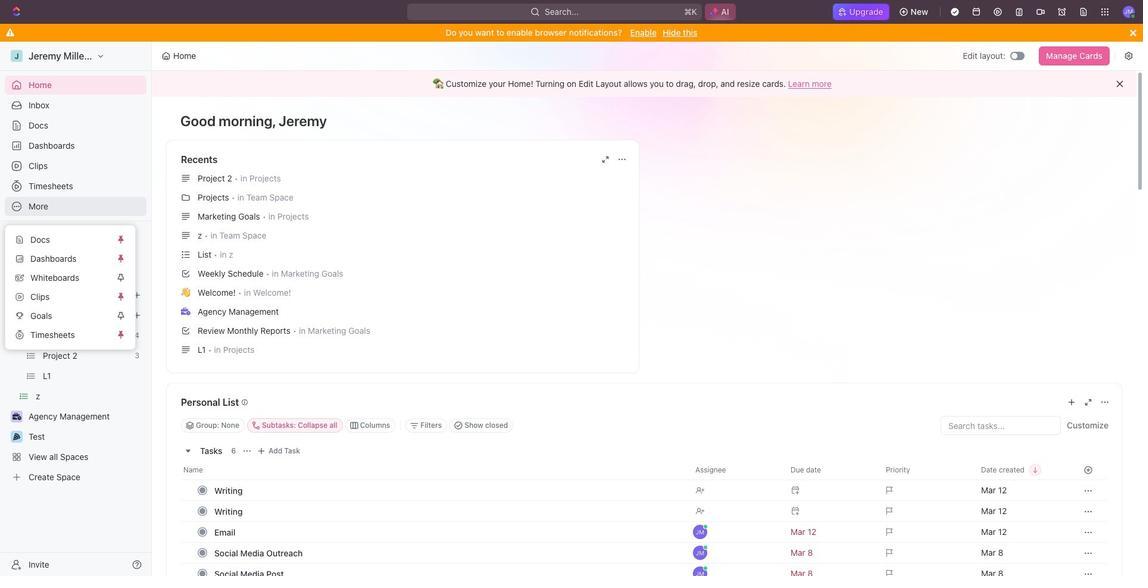 Task type: locate. For each thing, give the bounding box(es) containing it.
tree inside the sidebar navigation
[[5, 266, 147, 487]]

user group image
[[12, 292, 21, 299]]

alert
[[152, 71, 1137, 97]]

tree
[[5, 266, 147, 487]]



Task type: vqa. For each thing, say whether or not it's contained in the screenshot.
The Business Time "IMAGE"
yes



Task type: describe. For each thing, give the bounding box(es) containing it.
sidebar navigation
[[0, 42, 152, 577]]

business time image
[[181, 308, 191, 315]]

Search tasks... text field
[[942, 417, 1061, 435]]



